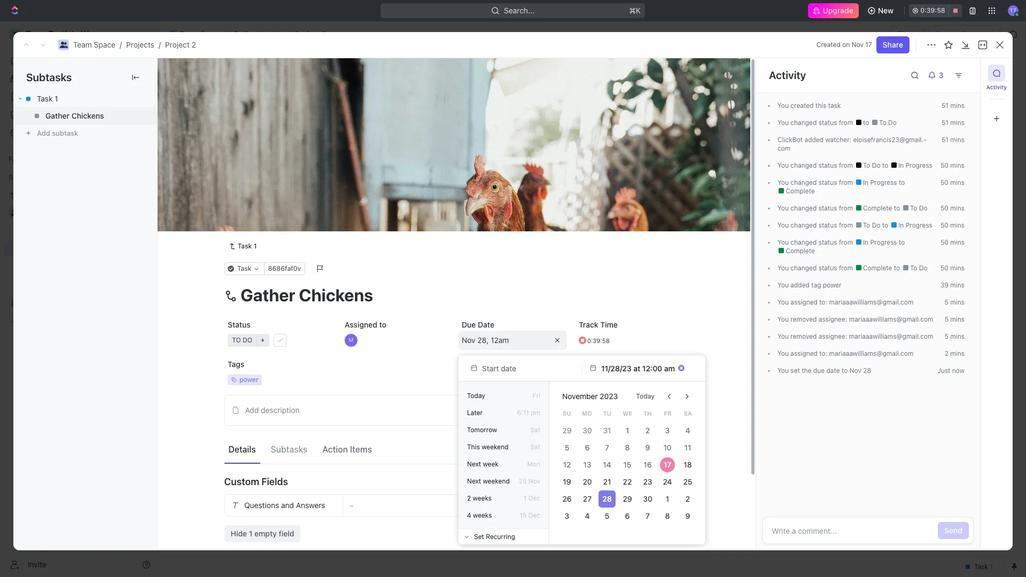 Task type: locate. For each thing, give the bounding box(es) containing it.
you assigned to: mariaaawilliams@gmail.com
[[778, 298, 914, 306], [778, 350, 914, 358]]

calendar link
[[271, 96, 304, 111]]

tree inside sidebar navigation
[[4, 186, 155, 330]]

4 50 from the top
[[941, 221, 949, 229]]

1 vertical spatial added
[[791, 281, 810, 289]]

am
[[498, 335, 509, 344]]

activity inside task sidebar navigation tab list
[[987, 84, 1007, 90]]

28 down 21
[[603, 494, 612, 503]]

search...
[[504, 6, 535, 15]]

15 up 22
[[624, 460, 631, 469]]

custom fields element
[[224, 494, 684, 542]]

to: up you set the due date to nov 28 on the right bottom
[[820, 350, 827, 358]]

home link
[[4, 52, 155, 69]]

25 down 18
[[683, 477, 692, 486]]

0 horizontal spatial 6
[[585, 443, 590, 452]]

25 for 25 nov
[[519, 477, 527, 485]]

7 from from the top
[[839, 264, 853, 272]]

items
[[350, 444, 372, 454]]

weeks up 4 weeks at the left of page
[[473, 494, 492, 502]]

projects link
[[231, 28, 275, 41], [126, 40, 154, 49]]

7 down 31
[[605, 443, 609, 452]]

0 vertical spatial sat
[[530, 426, 540, 434]]

3 up 10
[[665, 426, 670, 435]]

next up '2 weeks'
[[467, 477, 481, 485]]

8 up 22
[[625, 443, 630, 452]]

task
[[828, 102, 841, 110]]

0:40:00 button
[[909, 4, 962, 17]]

due
[[462, 320, 476, 329]]

0 horizontal spatial 25
[[519, 477, 527, 485]]

to
[[863, 119, 871, 127], [879, 119, 886, 127], [863, 161, 870, 169], [882, 161, 890, 169], [899, 179, 905, 187], [894, 204, 902, 212], [910, 204, 917, 212], [863, 221, 870, 229], [882, 221, 890, 229], [899, 238, 905, 246], [894, 264, 902, 272], [910, 264, 917, 272], [379, 320, 386, 329], [842, 367, 848, 375]]

2 25 from the left
[[683, 477, 692, 486]]

29 down su
[[562, 426, 572, 435]]

removed up "the"
[[791, 332, 817, 340]]

50 mins
[[941, 161, 965, 169], [941, 179, 965, 187], [941, 204, 965, 212], [941, 221, 965, 229], [941, 238, 965, 246], [941, 264, 965, 272]]

today up th
[[636, 392, 655, 400]]

gather chickens link
[[13, 107, 157, 125]]

add up customize
[[949, 68, 963, 77]]

1 horizontal spatial 8
[[665, 511, 670, 521]]

2 horizontal spatial 4
[[686, 426, 690, 435]]

28 down due date
[[477, 335, 486, 344]]

0 vertical spatial user group image
[[170, 32, 177, 37]]

0 vertical spatial weeks
[[473, 494, 492, 502]]

mins
[[950, 102, 965, 110], [950, 119, 965, 127], [950, 136, 965, 144], [950, 161, 965, 169], [950, 179, 965, 187], [950, 204, 965, 212], [950, 221, 965, 229], [950, 238, 965, 246], [950, 264, 965, 272], [950, 281, 965, 289], [950, 298, 965, 306], [950, 315, 965, 323], [950, 332, 965, 340], [950, 350, 965, 358]]

2 you from the top
[[778, 119, 789, 127]]

3 5 mins from the top
[[945, 332, 965, 340]]

tu
[[603, 410, 611, 417]]

7 down 23
[[646, 511, 650, 521]]

1 vertical spatial 6
[[625, 511, 630, 521]]

10 you from the top
[[778, 298, 789, 306]]

docs
[[26, 92, 43, 101]]

0 horizontal spatial task 1 link
[[13, 90, 157, 107]]

dec up 15 dec
[[528, 494, 540, 502]]

0 horizontal spatial 8
[[625, 443, 630, 452]]

sidebar navigation
[[0, 21, 160, 577]]

0 horizontal spatial 9
[[645, 443, 650, 452]]

6 mins from the top
[[950, 204, 965, 212]]

1 vertical spatial removed
[[791, 332, 817, 340]]

8686faf0v button
[[264, 262, 305, 275]]

removed
[[791, 315, 817, 323], [791, 332, 817, 340]]

0 vertical spatial 1 button
[[239, 185, 254, 196]]

dashboards link
[[4, 106, 155, 123]]

next for next week
[[467, 460, 481, 468]]

add task button up customize
[[943, 65, 988, 82]]

today up later on the left of the page
[[467, 392, 485, 400]]

to:
[[820, 298, 827, 306], [820, 350, 827, 358]]

0 vertical spatial 30
[[583, 426, 592, 435]]

2 next from the top
[[467, 477, 481, 485]]

1 assignee: from the top
[[819, 315, 847, 323]]

1 changed from the top
[[791, 119, 817, 127]]

details
[[228, 444, 256, 454]]

1 horizontal spatial 7
[[646, 511, 650, 521]]

1 horizontal spatial 15
[[624, 460, 631, 469]]

2 sat from the top
[[530, 443, 540, 451]]

calendar
[[273, 99, 304, 108]]

eloisefrancis23@gmail.
[[853, 136, 927, 144]]

sa
[[684, 410, 692, 417]]

task 1 link
[[13, 90, 157, 107], [224, 240, 261, 253]]

weeks
[[473, 494, 492, 502], [473, 511, 492, 520]]

0 vertical spatial 8
[[625, 443, 630, 452]]

1 horizontal spatial project 2
[[295, 29, 327, 38]]

added right the clickbot
[[805, 136, 824, 144]]

assigned up "the"
[[791, 350, 818, 358]]

2 vertical spatial 51 mins
[[942, 136, 965, 144]]

10 mins from the top
[[950, 281, 965, 289]]

2 50 from the top
[[941, 179, 949, 187]]

1 to: from the top
[[820, 298, 827, 306]]

2 mins
[[945, 350, 965, 358]]

50
[[941, 161, 949, 169], [941, 179, 949, 187], [941, 204, 949, 212], [941, 221, 949, 229], [941, 238, 949, 246], [941, 264, 949, 272]]

favorites button
[[4, 153, 41, 166]]

0 vertical spatial share
[[897, 29, 918, 38]]

25 nov
[[519, 477, 540, 485]]

task
[[965, 68, 981, 77], [37, 94, 53, 103], [301, 151, 315, 159], [215, 186, 232, 195], [215, 204, 232, 214], [231, 223, 247, 232], [238, 242, 252, 250]]

1 horizontal spatial 30
[[643, 494, 652, 503]]

team for team space / projects / project 2
[[73, 40, 92, 49]]

next left the week
[[467, 460, 481, 468]]

to: for 5 mins
[[820, 298, 827, 306]]

favorites
[[9, 155, 37, 163]]

0 vertical spatial 15
[[624, 460, 631, 469]]

0 vertical spatial 28
[[477, 335, 486, 344]]

1 vertical spatial 51 mins
[[942, 119, 965, 127]]

removed down the you added tag power
[[791, 315, 817, 323]]

you removed assignee: mariaaawilliams@gmail.com down power at right
[[778, 315, 933, 323]]

user group image left "team space"
[[170, 32, 177, 37]]

2 assignee: from the top
[[819, 332, 847, 340]]

0 horizontal spatial user group image
[[11, 210, 19, 216]]

you assigned to: mariaaawilliams@gmail.com for 2 mins
[[778, 350, 914, 358]]

3 you from the top
[[778, 161, 789, 169]]

1 vertical spatial to:
[[820, 350, 827, 358]]

share
[[897, 29, 918, 38], [883, 40, 903, 49]]

4 down 27
[[585, 511, 590, 521]]

0 horizontal spatial team
[[73, 40, 92, 49]]

to: down tag
[[820, 298, 827, 306]]

projects
[[244, 29, 272, 38], [126, 40, 154, 49]]

29 down 22
[[623, 494, 632, 503]]

1 horizontal spatial 17
[[865, 41, 872, 49]]

set recurring
[[474, 533, 515, 541]]

1 vertical spatial subtasks
[[271, 444, 307, 454]]

20
[[583, 477, 592, 486]]

2 you assigned to: mariaaawilliams@gmail.com from the top
[[778, 350, 914, 358]]

assignee: down power at right
[[819, 315, 847, 323]]

Edit task name text field
[[224, 285, 684, 305]]

sat for tomorrow
[[530, 426, 540, 434]]

assignee: up date
[[819, 332, 847, 340]]

2 vertical spatial task 1
[[238, 242, 257, 250]]

8 you from the top
[[778, 264, 789, 272]]

hide inside button
[[555, 125, 569, 133]]

share down new button
[[897, 29, 918, 38]]

0 horizontal spatial space
[[94, 40, 115, 49]]

6 changed from the top
[[791, 238, 817, 246]]

5 changed status from from the top
[[789, 221, 855, 229]]

26
[[562, 494, 572, 503]]

1 you assigned to: mariaaawilliams@gmail.com from the top
[[778, 298, 914, 306]]

subtasks up fields
[[271, 444, 307, 454]]

1 vertical spatial project
[[165, 40, 190, 49]]

space for team space
[[200, 29, 222, 38]]

0 horizontal spatial 7
[[605, 443, 609, 452]]

30 down mo
[[583, 426, 592, 435]]

task 1 up task 2
[[215, 186, 237, 195]]

3 down 26
[[565, 511, 569, 521]]

1 vertical spatial 9
[[686, 511, 690, 521]]

answers
[[296, 501, 325, 510]]

list link
[[238, 96, 253, 111]]

27
[[583, 494, 591, 503]]

0 vertical spatial assignee:
[[819, 315, 847, 323]]

0 vertical spatial 3
[[665, 426, 670, 435]]

week
[[483, 460, 499, 468]]

1 vertical spatial project 2
[[185, 64, 249, 81]]

4 from from the top
[[839, 204, 853, 212]]

0 vertical spatial add task
[[949, 68, 981, 77]]

1 horizontal spatial 3
[[665, 426, 670, 435]]

1 removed from the top
[[791, 315, 817, 323]]

you set the due date to nov 28
[[778, 367, 871, 375]]

1 horizontal spatial user group image
[[60, 42, 68, 48]]

home
[[26, 56, 46, 65]]

1 vertical spatial weeks
[[473, 511, 492, 520]]

0 vertical spatial activity
[[769, 69, 806, 81]]

progress
[[207, 151, 241, 159], [906, 161, 933, 169], [870, 179, 897, 187], [906, 221, 933, 229], [870, 238, 897, 246]]

weeks for 4 weeks
[[473, 511, 492, 520]]

add task up customize
[[949, 68, 981, 77]]

51
[[942, 102, 949, 110], [942, 119, 949, 127], [942, 136, 949, 144]]

you removed assignee: mariaaawilliams@gmail.com up date
[[778, 332, 933, 340]]

6 down 22
[[625, 511, 630, 521]]

1 dec
[[524, 494, 540, 502]]

hide for hide 1 empty field
[[231, 529, 247, 538]]

5 status from the top
[[819, 221, 837, 229]]

28 right date
[[863, 367, 871, 375]]

3 51 mins from the top
[[942, 136, 965, 144]]

weekend up the week
[[482, 443, 509, 451]]

subtasks down home
[[26, 71, 72, 83]]

2 from from the top
[[839, 161, 853, 169]]

added left tag
[[791, 281, 810, 289]]

1 next from the top
[[467, 460, 481, 468]]

5 mins from the top
[[950, 179, 965, 187]]

17 right on
[[865, 41, 872, 49]]

you assigned to: mariaaawilliams@gmail.com up date
[[778, 350, 914, 358]]

sat up mon
[[530, 443, 540, 451]]

task 1 up dashboards
[[37, 94, 58, 103]]

1 vertical spatial assignee:
[[819, 332, 847, 340]]

1 25 from the left
[[519, 477, 527, 485]]

0 vertical spatial removed
[[791, 315, 817, 323]]

1 vertical spatial 1 button
[[240, 204, 255, 214]]

39
[[941, 281, 949, 289]]

task 1 link down task 2
[[224, 240, 261, 253]]

from
[[839, 119, 853, 127], [839, 161, 853, 169], [839, 179, 853, 187], [839, 204, 853, 212], [839, 221, 853, 229], [839, 238, 853, 246], [839, 264, 853, 272]]

30
[[583, 426, 592, 435], [643, 494, 652, 503]]

1 vertical spatial 28
[[863, 367, 871, 375]]

1 sat from the top
[[530, 426, 540, 434]]

6 50 mins from the top
[[941, 264, 965, 272]]

subtasks inside button
[[271, 444, 307, 454]]

12 up 19
[[563, 460, 571, 469]]

4 up 11
[[686, 426, 690, 435]]

2 assigned from the top
[[791, 350, 818, 358]]

1 assigned from the top
[[791, 298, 818, 306]]

1 vertical spatial task 1
[[215, 186, 237, 195]]

1 vertical spatial team
[[73, 40, 92, 49]]

0 horizontal spatial add task
[[215, 223, 247, 232]]

do
[[888, 119, 897, 127], [872, 161, 881, 169], [919, 204, 928, 212], [872, 221, 881, 229], [919, 264, 928, 272]]

0 vertical spatial next
[[467, 460, 481, 468]]

1 button for 1
[[239, 185, 254, 196]]

2 status from the top
[[819, 161, 837, 169]]

0 vertical spatial you assigned to: mariaaawilliams@gmail.com
[[778, 298, 914, 306]]

9 down 18
[[686, 511, 690, 521]]

3 51 from the top
[[942, 136, 949, 144]]

1 vertical spatial you assigned to: mariaaawilliams@gmail.com
[[778, 350, 914, 358]]

0 vertical spatial projects
[[244, 29, 272, 38]]

add description button
[[228, 402, 680, 419]]

21
[[603, 477, 611, 486]]

1 5 mins from the top
[[945, 298, 965, 306]]

1 vertical spatial 15
[[520, 511, 527, 520]]

22
[[623, 477, 632, 486]]

2 51 from the top
[[942, 119, 949, 127]]

0 horizontal spatial hide
[[231, 529, 247, 538]]

1 vertical spatial add task button
[[274, 149, 320, 161]]

task 1 down task 2
[[238, 242, 257, 250]]

gather chickens
[[45, 111, 104, 120]]

fr
[[664, 410, 672, 417]]

17 up 24 on the right
[[664, 460, 672, 469]]

weekend down the week
[[483, 477, 510, 485]]

3 from from the top
[[839, 179, 853, 187]]

11 you from the top
[[778, 315, 789, 323]]

2 51 mins from the top
[[942, 119, 965, 127]]

questions
[[244, 501, 279, 510]]

user group image inside team space link
[[170, 32, 177, 37]]

1 horizontal spatial task 1 link
[[224, 240, 261, 253]]

1 vertical spatial 5 mins
[[945, 315, 965, 323]]

nov right on
[[852, 41, 864, 49]]

13
[[583, 460, 591, 469]]

assigned to
[[344, 320, 386, 329]]

weeks down '2 weeks'
[[473, 511, 492, 520]]

8
[[625, 443, 630, 452], [665, 511, 670, 521]]

you assigned to: mariaaawilliams@gmail.com down power at right
[[778, 298, 914, 306]]

weekend for this weekend
[[482, 443, 509, 451]]

1 horizontal spatial team space link
[[166, 28, 224, 41]]

6 up 13
[[585, 443, 590, 452]]

board link
[[197, 96, 220, 111]]

30 down 23
[[643, 494, 652, 503]]

7 you from the top
[[778, 238, 789, 246]]

13 you from the top
[[778, 350, 789, 358]]

sat down the pm
[[530, 426, 540, 434]]

1 vertical spatial 51
[[942, 119, 949, 127]]

1 changed status from from the top
[[789, 119, 855, 127]]

1 vertical spatial 8
[[665, 511, 670, 521]]

weeks for 2 weeks
[[473, 494, 492, 502]]

15 down 1 dec
[[520, 511, 527, 520]]

tree
[[4, 186, 155, 330]]

assigned
[[791, 298, 818, 306], [791, 350, 818, 358]]

16
[[644, 460, 652, 469]]

add task button down calendar link
[[274, 149, 320, 161]]

1 dec from the top
[[528, 494, 540, 502]]

2 vertical spatial add task button
[[211, 221, 251, 234]]

9 mins from the top
[[950, 264, 965, 272]]

4 down '2 weeks'
[[467, 511, 471, 520]]

1 51 mins from the top
[[942, 102, 965, 110]]

created on nov 17
[[817, 41, 872, 49]]

1 vertical spatial sat
[[530, 443, 540, 451]]

assigned down the you added tag power
[[791, 298, 818, 306]]

subtasks
[[26, 71, 72, 83], [271, 444, 307, 454]]

0 horizontal spatial 30
[[583, 426, 592, 435]]

28 inside task sidebar content section
[[863, 367, 871, 375]]

1 from from the top
[[839, 119, 853, 127]]

user group image up home link
[[60, 42, 68, 48]]

status
[[819, 119, 837, 127], [819, 161, 837, 169], [819, 179, 837, 187], [819, 204, 837, 212], [819, 221, 837, 229], [819, 238, 837, 246], [819, 264, 837, 272]]

add task button down task 2
[[211, 221, 251, 234]]

0:40:00
[[920, 6, 945, 14]]

share button
[[891, 26, 924, 43], [876, 36, 910, 53]]

user group image inside "tree"
[[11, 210, 19, 216]]

2 to: from the top
[[820, 350, 827, 358]]

1 vertical spatial space
[[94, 40, 115, 49]]

nov down mon
[[528, 477, 540, 485]]

nov right date
[[850, 367, 862, 375]]

november
[[562, 392, 598, 401]]

2 vertical spatial user group image
[[11, 210, 19, 216]]

user group image
[[170, 32, 177, 37], [60, 42, 68, 48], [11, 210, 19, 216]]

1 horizontal spatial space
[[200, 29, 222, 38]]

2 dec from the top
[[528, 511, 540, 520]]

15
[[624, 460, 631, 469], [520, 511, 527, 520]]

1 vertical spatial user group image
[[60, 42, 68, 48]]

25 up 1 dec
[[519, 477, 527, 485]]

15 for 15 dec
[[520, 511, 527, 520]]

0 vertical spatial add task button
[[943, 65, 988, 82]]

1 vertical spatial 7
[[646, 511, 650, 521]]

add task down 'calendar'
[[287, 151, 315, 159]]

2 vertical spatial 5 mins
[[945, 332, 965, 340]]

12 right ,
[[490, 335, 498, 344]]

task 1 link up chickens
[[13, 90, 157, 107]]

hide inside custom fields element
[[231, 529, 247, 538]]

7 mins from the top
[[950, 221, 965, 229]]

chickens
[[71, 111, 104, 120]]

dec down 1 dec
[[528, 511, 540, 520]]

1 horizontal spatial task 1
[[215, 186, 237, 195]]

recurring
[[486, 533, 515, 541]]

add task down task 2
[[215, 223, 247, 232]]

1 vertical spatial weekend
[[483, 477, 510, 485]]

share down the new
[[883, 40, 903, 49]]

invite
[[28, 560, 46, 569]]

2 horizontal spatial 28
[[863, 367, 871, 375]]

to do
[[877, 119, 897, 127], [861, 161, 882, 169], [908, 204, 928, 212], [861, 221, 882, 229], [908, 264, 928, 272]]

5
[[945, 298, 949, 306], [945, 315, 949, 323], [945, 332, 949, 340], [565, 443, 569, 452], [605, 511, 610, 521]]

user group image down spaces
[[11, 210, 19, 216]]

2 you removed assignee: mariaaawilliams@gmail.com from the top
[[778, 332, 933, 340]]

1 vertical spatial hide
[[231, 529, 247, 538]]

0 horizontal spatial 15
[[520, 511, 527, 520]]

9 up 16
[[645, 443, 650, 452]]

1 status from the top
[[819, 119, 837, 127]]

2 vertical spatial 51
[[942, 136, 949, 144]]

1 vertical spatial dec
[[528, 511, 540, 520]]

0 vertical spatial 9
[[645, 443, 650, 452]]

8 down 24 on the right
[[665, 511, 670, 521]]

0 vertical spatial 5 mins
[[945, 298, 965, 306]]



Task type: vqa. For each thing, say whether or not it's contained in the screenshot.
the 5
yes



Task type: describe. For each thing, give the bounding box(es) containing it.
4 you from the top
[[778, 179, 789, 187]]

com
[[778, 136, 927, 152]]

custom fields
[[224, 476, 288, 487]]

add down task 2
[[215, 223, 229, 232]]

15 dec
[[520, 511, 540, 520]]

tomorrow
[[467, 426, 497, 434]]

14 mins from the top
[[950, 350, 965, 358]]

created
[[817, 41, 841, 49]]

due
[[813, 367, 825, 375]]

task sidebar navigation tab list
[[985, 65, 1009, 127]]

we
[[623, 410, 632, 417]]

25 for 25
[[683, 477, 692, 486]]

this weekend
[[467, 443, 509, 451]]

0 vertical spatial task 1 link
[[13, 90, 157, 107]]

2 removed from the top
[[791, 332, 817, 340]]

3 mins from the top
[[950, 136, 965, 144]]

date
[[827, 367, 840, 375]]

clickbot
[[778, 136, 803, 144]]

assignees
[[445, 125, 477, 133]]

Start date text field
[[482, 364, 571, 373]]

table link
[[322, 96, 343, 111]]

date
[[478, 320, 494, 329]]

12 mins from the top
[[950, 315, 965, 323]]

hide 1 empty field
[[231, 529, 294, 538]]

hide button
[[550, 123, 573, 136]]

team space
[[180, 29, 222, 38]]

1 vertical spatial projects
[[126, 40, 154, 49]]

1 horizontal spatial 29
[[623, 494, 632, 503]]

dec for 1 dec
[[528, 494, 540, 502]]

the
[[802, 367, 812, 375]]

8 mins from the top
[[950, 238, 965, 246]]

questions and answers
[[244, 501, 325, 510]]

gantt link
[[361, 96, 383, 111]]

23
[[643, 477, 652, 486]]

51 mins for added watcher:
[[942, 136, 965, 144]]

0 vertical spatial 6
[[585, 443, 590, 452]]

5 from from the top
[[839, 221, 853, 229]]

2 mins from the top
[[950, 119, 965, 127]]

0 vertical spatial 17
[[865, 41, 872, 49]]

1 vertical spatial share
[[883, 40, 903, 49]]

3 50 from the top
[[941, 204, 949, 212]]

gather
[[45, 111, 70, 120]]

13 mins from the top
[[950, 332, 965, 340]]

next weekend
[[467, 477, 510, 485]]

dashboards
[[26, 110, 67, 119]]

today inside today 'button'
[[636, 392, 655, 400]]

upgrade link
[[808, 3, 859, 18]]

2 5 mins from the top
[[945, 315, 965, 323]]

nov 28 , 12 am
[[462, 335, 509, 344]]

1 horizontal spatial projects link
[[231, 28, 275, 41]]

add task for leftmost add task button
[[215, 223, 247, 232]]

set
[[791, 367, 800, 375]]

6 from from the top
[[839, 238, 853, 246]]

0 horizontal spatial add task button
[[211, 221, 251, 234]]

0 vertical spatial task 1
[[37, 94, 58, 103]]

4 changed from the top
[[791, 204, 817, 212]]

status
[[227, 320, 250, 329]]

added watcher:
[[803, 136, 853, 144]]

1 you removed assignee: mariaaawilliams@gmail.com from the top
[[778, 315, 933, 323]]

to: for 2 mins
[[820, 350, 827, 358]]

fri
[[533, 392, 540, 400]]

0 vertical spatial project
[[295, 29, 320, 38]]

subtasks button
[[267, 440, 312, 459]]

assigned for 2 mins
[[791, 350, 818, 358]]

4 status from the top
[[819, 204, 837, 212]]

11 mins from the top
[[950, 298, 965, 306]]

6:11
[[517, 409, 529, 417]]

0 horizontal spatial 28
[[477, 335, 486, 344]]

track time
[[579, 320, 618, 329]]

task 2
[[215, 204, 238, 214]]

send button
[[938, 522, 969, 539]]

3 status from the top
[[819, 179, 837, 187]]

1 vertical spatial 17
[[664, 460, 672, 469]]

0 vertical spatial 12
[[490, 335, 498, 344]]

4 50 mins from the top
[[941, 221, 965, 229]]

5 50 from the top
[[941, 238, 949, 246]]

1 vertical spatial task 1 link
[[224, 240, 261, 253]]

3 50 mins from the top
[[941, 204, 965, 212]]

1 horizontal spatial 6
[[625, 511, 630, 521]]

add down calendar link
[[287, 151, 299, 159]]

1 horizontal spatial 28
[[603, 494, 612, 503]]

weekend for next weekend
[[483, 477, 510, 485]]

14 you from the top
[[778, 367, 789, 375]]

5 changed from the top
[[791, 221, 817, 229]]

Due date text field
[[601, 364, 676, 373]]

list
[[240, 99, 253, 108]]

51 for changed status from
[[942, 119, 949, 127]]

1 vertical spatial 3
[[565, 511, 569, 521]]

1 vertical spatial 12
[[563, 460, 571, 469]]

0 vertical spatial project 2
[[295, 29, 327, 38]]

you created this task
[[778, 102, 841, 110]]

3 changed from the top
[[791, 179, 817, 187]]

assigned for 5 mins
[[791, 298, 818, 306]]

1 50 from the top
[[941, 161, 949, 169]]

inbox link
[[4, 70, 155, 87]]

table
[[324, 99, 343, 108]]

1 you from the top
[[778, 102, 789, 110]]

later
[[467, 409, 483, 417]]

task sidebar content section
[[756, 58, 980, 551]]

add task for the topmost add task button
[[949, 68, 981, 77]]

0 horizontal spatial project 2
[[185, 64, 249, 81]]

team space / projects / project 2
[[73, 40, 196, 49]]

51 mins for changed status from
[[942, 119, 965, 127]]

you assigned to: mariaaawilliams@gmail.com for 5 mins
[[778, 298, 914, 306]]

4 weeks
[[467, 511, 492, 520]]

51 for added watcher:
[[942, 136, 949, 144]]

6 status from the top
[[819, 238, 837, 246]]

7 changed status from from the top
[[789, 264, 855, 272]]

automations
[[934, 29, 979, 38]]

0 horizontal spatial today
[[467, 392, 485, 400]]

due date
[[462, 320, 494, 329]]

custom
[[224, 476, 259, 487]]

4 mins from the top
[[950, 161, 965, 169]]

0 vertical spatial 29
[[562, 426, 572, 435]]

10
[[664, 443, 672, 452]]

1 button for 2
[[240, 204, 255, 214]]

action items button
[[318, 440, 376, 459]]

12 you from the top
[[778, 332, 789, 340]]

0 vertical spatial subtasks
[[26, 71, 72, 83]]

gantt
[[363, 99, 383, 108]]

su
[[563, 410, 571, 417]]

nov down the due
[[462, 335, 475, 344]]

field
[[279, 529, 294, 538]]

user group image for team space link to the right
[[170, 32, 177, 37]]

tags
[[227, 360, 244, 369]]

fields
[[262, 476, 288, 487]]

details button
[[224, 440, 260, 459]]

0 vertical spatial added
[[805, 136, 824, 144]]

8686faf0v
[[268, 265, 301, 273]]

next for next weekend
[[467, 477, 481, 485]]

today button
[[630, 388, 661, 405]]

tag
[[812, 281, 821, 289]]

0 horizontal spatial team space link
[[73, 40, 115, 49]]

action
[[322, 444, 348, 454]]

1 horizontal spatial add task button
[[274, 149, 320, 161]]

nov inside task sidebar content section
[[850, 367, 862, 375]]

7 status from the top
[[819, 264, 837, 272]]

14
[[603, 460, 611, 469]]

0 horizontal spatial project 2 link
[[165, 40, 196, 49]]

activity inside task sidebar content section
[[769, 69, 806, 81]]

add description
[[245, 406, 300, 415]]

6 50 from the top
[[941, 264, 949, 272]]

mo
[[582, 410, 592, 417]]

hide for hide
[[555, 125, 569, 133]]

1 51 from the top
[[942, 102, 949, 110]]

th
[[643, 410, 652, 417]]

2 50 mins from the top
[[941, 179, 965, 187]]

0 vertical spatial 7
[[605, 443, 609, 452]]

created
[[791, 102, 814, 110]]

0 horizontal spatial projects link
[[126, 40, 154, 49]]

Search tasks... text field
[[893, 121, 1000, 137]]

2 changed status from from the top
[[789, 161, 855, 169]]

projects inside projects link
[[244, 29, 272, 38]]

2 horizontal spatial task 1
[[238, 242, 257, 250]]

1 50 mins from the top
[[941, 161, 965, 169]]

on
[[842, 41, 850, 49]]

add left description
[[245, 406, 259, 415]]

5 50 mins from the top
[[941, 238, 965, 246]]

assigned
[[344, 320, 377, 329]]

15 for 15
[[624, 460, 631, 469]]

user group image for "tree" inside the sidebar navigation
[[11, 210, 19, 216]]

now
[[952, 367, 965, 375]]

2 changed from the top
[[791, 161, 817, 169]]

0 horizontal spatial 4
[[467, 511, 471, 520]]

18
[[684, 460, 692, 469]]

4 changed status from from the top
[[789, 204, 855, 212]]

team for team space
[[180, 29, 198, 38]]

1 vertical spatial add task
[[287, 151, 315, 159]]

inbox
[[26, 74, 44, 83]]

3 changed status from from the top
[[789, 179, 855, 187]]

november 2023
[[562, 392, 618, 401]]

1 mins from the top
[[950, 102, 965, 110]]

sat for this weekend
[[530, 443, 540, 451]]

customize
[[935, 99, 973, 108]]

5 you from the top
[[778, 204, 789, 212]]

space for team space / projects / project 2
[[94, 40, 115, 49]]

24
[[663, 477, 672, 486]]

this
[[467, 443, 480, 451]]

power
[[823, 281, 842, 289]]

1 horizontal spatial 9
[[686, 511, 690, 521]]

new
[[878, 6, 894, 15]]

assignees button
[[432, 123, 482, 136]]

track
[[579, 320, 598, 329]]

dec for 15 dec
[[528, 511, 540, 520]]

7 changed from the top
[[791, 264, 817, 272]]

2 vertical spatial project
[[185, 64, 234, 81]]

9 you from the top
[[778, 281, 789, 289]]

6 changed status from from the top
[[789, 238, 855, 246]]

6 you from the top
[[778, 221, 789, 229]]

1 horizontal spatial project 2 link
[[281, 28, 329, 41]]

action items
[[322, 444, 372, 454]]

1 inside custom fields element
[[249, 529, 252, 538]]

2 inside task sidebar content section
[[945, 350, 949, 358]]

1 horizontal spatial 4
[[585, 511, 590, 521]]



